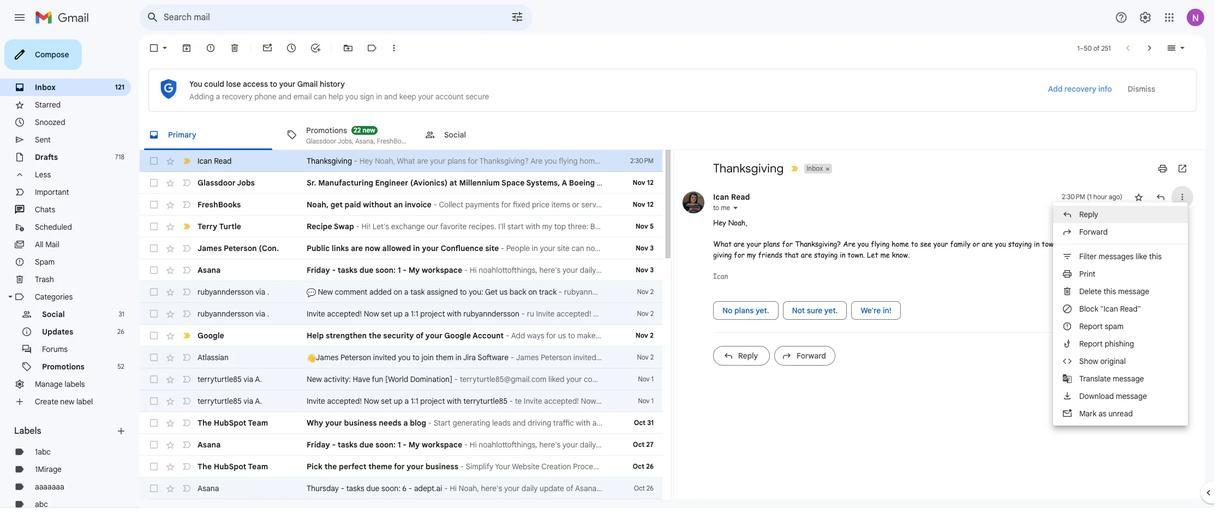 Task type: locate. For each thing, give the bounding box(es) containing it.
0 vertical spatial my
[[542, 222, 553, 231]]

0 horizontal spatial the
[[325, 462, 337, 472]]

31 inside row
[[647, 419, 654, 427]]

or right family
[[973, 239, 980, 249]]

33 ‌ from the left
[[679, 418, 679, 428]]

report spam image
[[205, 43, 216, 53]]

12 ‌ from the left
[[638, 418, 638, 428]]

0 horizontal spatial what
[[713, 239, 732, 249]]

1 vertical spatial oct 26
[[634, 484, 654, 492]]

price
[[532, 200, 550, 210]]

the left security
[[369, 331, 381, 341]]

1 vertical spatial message
[[1113, 374, 1145, 384]]

what right burrito.
[[763, 222, 782, 231]]

social
[[444, 130, 466, 139], [42, 310, 65, 319]]

to left see on the top right
[[911, 239, 918, 249]]

0 horizontal spatial you
[[346, 92, 358, 102]]

team for why
[[248, 418, 268, 428]]

4 ‌ from the left
[[622, 418, 622, 428]]

message up read"
[[1119, 287, 1150, 296]]

0 vertical spatial 31
[[119, 310, 124, 318]]

drafts link
[[35, 152, 58, 162]]

of right update
[[566, 484, 574, 493]]

0 horizontal spatial noah,
[[307, 200, 329, 210]]

44 ‌ from the left
[[700, 418, 700, 428]]

due
[[360, 265, 374, 275], [360, 440, 374, 450], [366, 484, 380, 493]]

tasks for oct
[[338, 440, 358, 450]]

business left needs
[[344, 418, 377, 428]]

12 down the 8
[[647, 200, 654, 209]]

menu containing reply
[[1054, 203, 1188, 426]]

software
[[478, 353, 509, 362]]

peterson for (con.
[[224, 243, 257, 253]]

2 nov 1 from the top
[[638, 397, 654, 405]]

31 up 27
[[647, 419, 654, 427]]

noah, down show details image
[[729, 218, 748, 228]]

10 ‌ from the left
[[634, 418, 634, 428]]

more
[[657, 178, 676, 188]]

search mail image
[[143, 8, 163, 27]]

your up 'join'
[[426, 331, 443, 341]]

tasks down perfect
[[346, 484, 365, 493]]

13 ‌ from the left
[[640, 418, 640, 428]]

get left us
[[485, 287, 498, 297]]

on right added
[[394, 287, 402, 297]]

0 vertical spatial hubspot
[[214, 418, 246, 428]]

soon: up pick the perfect theme for your business -
[[376, 440, 396, 450]]

rubyanndersson up account
[[464, 309, 520, 319]]

add recovery info button
[[1041, 79, 1120, 99]]

0 vertical spatial workspace
[[422, 265, 462, 275]]

0 vertical spatial 12
[[647, 178, 654, 187]]

63 ‌ from the left
[[737, 418, 737, 428]]

sr. manufacturing engineer (avionics) at millennium space systems, a boeing company and 8 more jobs in los angeles, ca for you. apply now. link
[[307, 177, 838, 188]]

0 horizontal spatial 31
[[119, 310, 124, 318]]

not sure yet. button
[[783, 301, 847, 320]]

set for terryturtle85
[[381, 396, 392, 406]]

1 horizontal spatial ican read
[[713, 192, 750, 202]]

50
[[1084, 44, 1092, 52]]

translate
[[1080, 374, 1111, 384]]

now.
[[819, 178, 838, 188]]

12 left more
[[647, 178, 654, 187]]

0 vertical spatial up
[[394, 309, 403, 319]]

sr. manufacturing engineer (avionics) at millennium space systems, a boeing company and 8 more jobs in los angeles, ca for you. apply now.
[[307, 178, 838, 188]]

set for rubyanndersson
[[381, 309, 392, 319]]

2 1:1 from the top
[[411, 396, 419, 406]]

now for invite accepted! now set up a 1:1 project with rubyanndersson
[[364, 309, 379, 319]]

1 vertical spatial rubyanndersson via .
[[198, 309, 269, 319]]

2 horizontal spatial noah,
[[729, 218, 748, 228]]

a inside you could lose access to your gmail history adding a recovery phone and email can help you sign in and keep your account secure
[[216, 92, 220, 102]]

this down "friends-"
[[1150, 252, 1162, 261]]

1 vertical spatial 2:30 pm
[[1062, 193, 1086, 201]]

1 ‌ from the left
[[616, 418, 616, 428]]

yet. right no
[[756, 306, 769, 316]]

1 vertical spatial 12
[[647, 200, 654, 209]]

read
[[214, 156, 232, 166], [731, 192, 750, 202]]

row
[[140, 150, 663, 172], [140, 172, 838, 194], [140, 194, 759, 216], [140, 216, 820, 237], [140, 237, 663, 259], [140, 259, 663, 281], [140, 281, 663, 303], [140, 303, 663, 325], [140, 325, 663, 347], [140, 347, 663, 368], [140, 368, 663, 390], [140, 390, 663, 412], [140, 412, 757, 434], [140, 434, 663, 456], [140, 456, 663, 478], [140, 478, 747, 499]]

glassdoor
[[306, 137, 337, 145], [445, 137, 475, 145], [198, 178, 236, 188]]

57 ‌ from the left
[[726, 418, 726, 428]]

0 horizontal spatial or
[[572, 200, 580, 210]]

social down categories
[[42, 310, 65, 319]]

updates
[[42, 327, 73, 337]]

or inside the what are your plans for thanksgiving? are you flying home to see your family or are you staying in town? i'm thinking of hosting a friends- giving for my friends that are staying in town. let me know.
[[973, 239, 980, 249]]

1 vertical spatial report
[[1080, 339, 1103, 349]]

plans right no
[[735, 306, 754, 316]]

first: get started using my tasks,
[[630, 484, 747, 493]]

my left friends
[[747, 250, 756, 260]]

1 vertical spatial 26
[[646, 462, 654, 471]]

recovery inside you could lose access to your gmail history adding a recovery phone and email can help you sign in and keep your account secure
[[222, 92, 253, 102]]

ican read up glassdoor jobs
[[198, 156, 232, 166]]

1mirage link
[[35, 465, 62, 474]]

1 3 from the top
[[650, 244, 654, 252]]

my up task
[[409, 265, 420, 275]]

0 horizontal spatial read
[[214, 156, 232, 166]]

to inside you could lose access to your gmail history adding a recovery phone and email can help you sign in and keep your account secure
[[270, 79, 277, 89]]

read inside row
[[214, 156, 232, 166]]

hubspot for pick
[[214, 462, 246, 472]]

public
[[307, 243, 330, 253]]

1 vertical spatial workspace
[[422, 440, 462, 450]]

1 horizontal spatial james
[[316, 353, 339, 362]]

project for rubyanndersson
[[421, 309, 445, 319]]

glassdoor inside row
[[198, 178, 236, 188]]

new left the label
[[60, 397, 74, 407]]

1 row from the top
[[140, 150, 663, 172]]

oct left 27
[[633, 441, 645, 449]]

1 ͏ from the left
[[612, 200, 614, 210]]

invite up why
[[307, 396, 325, 406]]

2 horizontal spatial you
[[995, 239, 1006, 249]]

3 for friday - tasks due soon: 1 - my workspace -
[[650, 266, 654, 274]]

1 vertical spatial 31
[[647, 419, 654, 427]]

project
[[421, 309, 445, 319], [421, 396, 445, 406]]

labels image
[[367, 43, 378, 53]]

1 horizontal spatial read
[[731, 192, 750, 202]]

due for nov 3
[[360, 265, 374, 275]]

row containing atlassian
[[140, 347, 663, 368]]

0 vertical spatial due
[[360, 265, 374, 275]]

up up security
[[394, 309, 403, 319]]

1 vertical spatial what
[[713, 239, 732, 249]]

56 ‌ from the left
[[724, 418, 724, 428]]

town?
[[1042, 239, 1061, 249]]

1 vertical spatial project
[[421, 396, 445, 406]]

2:30 pm inside row
[[631, 157, 654, 165]]

1 vertical spatial friday
[[307, 440, 330, 450]]

1 vertical spatial set
[[381, 396, 392, 406]]

1 horizontal spatial promotions
[[306, 125, 347, 135]]

1mirage
[[35, 465, 62, 474]]

0 horizontal spatial plans
[[735, 306, 754, 316]]

the hubspot team for pick
[[198, 462, 268, 472]]

you inside row
[[398, 353, 411, 362]]

0 vertical spatial business
[[344, 418, 377, 428]]

1 vertical spatial terryturtle85 via a.
[[198, 396, 262, 406]]

menu
[[1054, 203, 1188, 426]]

1 nov 1 from the top
[[638, 375, 654, 383]]

accepted! for invite accepted! now set up a 1:1 project with terryturtle85 -
[[327, 396, 362, 406]]

0 vertical spatial the
[[369, 331, 381, 341]]

atlassian,
[[415, 137, 443, 145]]

oct 26 for thursday - tasks due soon: 6 - adept.ai
[[634, 484, 654, 492]]

10 ͏ from the left
[[630, 200, 632, 210]]

up down [world in the left bottom of the page
[[394, 396, 403, 406]]

1 report from the top
[[1080, 322, 1103, 331]]

1 vertical spatial the hubspot team
[[198, 462, 268, 472]]

tasks up perfect
[[338, 440, 358, 450]]

59 ‌ from the left
[[730, 418, 730, 428]]

oct for friday - tasks due soon: 1 - my workspace -
[[633, 441, 645, 449]]

all mail link
[[35, 240, 59, 249]]

oct for pick the perfect theme for your business -
[[633, 462, 645, 471]]

aaaaaaa
[[35, 482, 64, 492]]

rubyanndersson for 7th row from the top
[[198, 287, 254, 297]]

34 ‌ from the left
[[681, 418, 681, 428]]

new inside labels navigation
[[60, 397, 74, 407]]

reply
[[1080, 210, 1099, 219], [738, 351, 758, 361]]

rubyanndersson via . down james peterson (con.
[[198, 287, 269, 297]]

ican read inside row
[[198, 156, 232, 166]]

friday - tasks due soon: 1 - my workspace - for oct 27
[[307, 440, 470, 450]]

31 inside labels navigation
[[119, 310, 124, 318]]

0 vertical spatial james
[[198, 243, 222, 253]]

what inside row
[[763, 222, 782, 231]]

tab list
[[140, 120, 1206, 150]]

2 2 from the top
[[650, 310, 654, 318]]

1 50 of 251
[[1078, 44, 1111, 52]]

1 nov 12 from the top
[[633, 178, 654, 187]]

to up hey
[[713, 204, 719, 212]]

1:1 for rubyanndersson
[[411, 309, 419, 319]]

thanksgiving for thanksgiving
[[713, 161, 784, 176]]

via for invite accepted! now set up a 1:1 project with terryturtle85
[[244, 396, 253, 406]]

1 invite from the top
[[307, 309, 325, 319]]

0 vertical spatial the hubspot team
[[198, 418, 268, 428]]

friday down public
[[307, 265, 330, 275]]

i'm
[[1064, 239, 1076, 249]]

43 ͏ from the left
[[695, 200, 697, 210]]

1 vertical spatial promotions
[[42, 362, 85, 372]]

1 vertical spatial .
[[267, 309, 269, 319]]

rubyanndersson up the atlassian
[[198, 309, 254, 319]]

None checkbox
[[148, 43, 159, 53], [148, 156, 159, 166], [148, 177, 159, 188], [148, 243, 159, 254], [148, 308, 159, 319], [148, 330, 159, 341], [148, 396, 159, 407], [148, 418, 159, 429], [148, 439, 159, 450], [148, 461, 159, 472], [148, 483, 159, 494], [148, 43, 159, 53], [148, 156, 159, 166], [148, 177, 159, 188], [148, 243, 159, 254], [148, 308, 159, 319], [148, 330, 159, 341], [148, 396, 159, 407], [148, 418, 159, 429], [148, 439, 159, 450], [148, 461, 159, 472], [148, 483, 159, 494]]

40 ‌ from the left
[[692, 418, 692, 428]]

1 vertical spatial invite
[[307, 396, 325, 406]]

james for james peterson invited you to join them in jira software
[[316, 353, 339, 362]]

snooze image
[[286, 43, 297, 53]]

you:
[[469, 287, 483, 297]]

9 ‌ from the left
[[632, 418, 632, 428]]

download
[[1080, 391, 1114, 401]]

with down assigned
[[447, 309, 462, 319]]

0 horizontal spatial james
[[198, 243, 222, 253]]

promotions link
[[42, 362, 85, 372]]

set down new activity: have fun [world domination] -
[[381, 396, 392, 406]]

asana for nov 3
[[198, 265, 221, 275]]

2 vertical spatial noah,
[[459, 484, 479, 493]]

get right first:
[[651, 484, 663, 493]]

generating
[[453, 418, 490, 428]]

my for nov 3
[[409, 265, 420, 275]]

55 ‌ from the left
[[722, 418, 722, 428]]

2 vertical spatial 26
[[647, 484, 654, 492]]

thanksgiving inside row
[[307, 156, 352, 166]]

13 ͏ from the left
[[636, 200, 638, 210]]

glassdoor right atlassian,
[[445, 137, 475, 145]]

me left show details image
[[721, 204, 730, 212]]

set down added
[[381, 309, 392, 319]]

a up like
[[1142, 239, 1146, 249]]

11 ͏ from the left
[[632, 200, 634, 210]]

0 vertical spatial read
[[214, 156, 232, 166]]

0 horizontal spatial business
[[344, 418, 377, 428]]

1 vertical spatial staying
[[814, 250, 838, 260]]

in inside you could lose access to your gmail history adding a recovery phone and email can help you sign in and keep your account secure
[[376, 92, 382, 102]]

2 terryturtle85 via a. from the top
[[198, 396, 262, 406]]

0 vertical spatial ican read
[[198, 156, 232, 166]]

1 horizontal spatial what
[[763, 222, 782, 231]]

2 now from the top
[[364, 396, 379, 406]]

archive image
[[181, 43, 192, 53]]

51 ‌ from the left
[[714, 418, 714, 428]]

23 ‌ from the left
[[659, 418, 659, 428]]

here's
[[481, 484, 502, 493]]

59 ͏ from the left
[[726, 200, 728, 210]]

inbox link
[[35, 82, 56, 92]]

oct right tasks:
[[634, 484, 645, 492]]

a. for new
[[255, 374, 262, 384]]

2 3 from the top
[[650, 266, 654, 274]]

older image
[[1145, 43, 1156, 53]]

1 horizontal spatial on
[[528, 287, 537, 297]]

0 vertical spatial 3
[[650, 244, 654, 252]]

0 horizontal spatial peterson
[[224, 243, 257, 253]]

me inside the what are your plans for thanksgiving? are you flying home to see your family or are you staying in town? i'm thinking of hosting a friends- giving for my friends that are staying in town. let me know.
[[881, 250, 890, 260]]

2 nov 12 from the top
[[633, 200, 654, 209]]

39 ‌ from the left
[[690, 418, 690, 428]]

0 vertical spatial peterson
[[224, 243, 257, 253]]

0 vertical spatial get
[[485, 287, 498, 297]]

26 up 52
[[117, 328, 124, 336]]

glassdoor for glassdoor jobs
[[198, 178, 236, 188]]

message for translate message
[[1113, 374, 1145, 384]]

translate message
[[1080, 374, 1145, 384]]

james peterson invited you to join them in jira software
[[316, 353, 509, 362]]

using
[[692, 484, 711, 493]]

1 now from the top
[[364, 309, 379, 319]]

asana
[[198, 265, 221, 275], [198, 440, 221, 450], [198, 484, 219, 493], [575, 484, 597, 493]]

via for invite accepted! now set up a 1:1 project with rubyanndersson
[[256, 309, 265, 319]]

None search field
[[140, 4, 533, 31]]

15 ͏ from the left
[[640, 200, 642, 210]]

thanksgiving main content
[[140, 35, 1206, 508]]

join
[[422, 353, 434, 362]]

row containing terry turtle
[[140, 216, 820, 237]]

2 blog from the left
[[599, 418, 614, 428]]

plans up friends
[[764, 239, 780, 249]]

due down theme
[[366, 484, 380, 493]]

yet. for not sure yet.
[[825, 306, 838, 316]]

new for new comment added on a task assigned to you: get us back on track
[[318, 287, 333, 297]]

business up hi on the left bottom of the page
[[426, 462, 459, 472]]

a left task
[[404, 287, 409, 297]]

up for terryturtle85
[[394, 396, 403, 406]]

this
[[1150, 252, 1162, 261], [1104, 287, 1117, 296]]

via for new activity: have fun [world domination]
[[244, 374, 253, 384]]

what inside the what are your plans for thanksgiving? are you flying home to see your family or are you staying in town? i'm thinking of hosting a friends- giving for my friends that are staying in town. let me know.
[[713, 239, 732, 249]]

your
[[279, 79, 296, 89], [418, 92, 434, 102], [747, 239, 762, 249], [934, 239, 948, 249], [422, 243, 439, 253], [426, 331, 443, 341], [325, 418, 342, 428], [407, 462, 424, 472], [504, 484, 520, 493]]

12 ͏ from the left
[[634, 200, 636, 210]]

staying down thanksgiving?
[[814, 250, 838, 260]]

1 horizontal spatial yet.
[[825, 306, 838, 316]]

inbox inside labels navigation
[[35, 82, 56, 92]]

blog down invite accepted! now set up a 1:1 project with terryturtle85 -
[[410, 418, 426, 428]]

29 ͏ from the left
[[667, 200, 669, 210]]

1 vertical spatial new
[[307, 374, 322, 384]]

home
[[892, 239, 909, 249]]

4 ͏ from the left
[[618, 200, 620, 210]]

1 vertical spatial nov 12
[[633, 200, 654, 209]]

los
[[704, 178, 717, 188]]

google up jira
[[444, 331, 471, 341]]

30 ‌ from the left
[[673, 418, 673, 428]]

new
[[363, 126, 375, 134], [60, 397, 74, 407]]

39 ͏ from the left
[[687, 200, 689, 210]]

1 vertical spatial inbox
[[807, 164, 823, 172]]

29 ‌ from the left
[[671, 418, 671, 428]]

64 ‌ from the left
[[739, 418, 739, 428]]

2:30 pm inside cell
[[1062, 193, 1086, 201]]

1:1 for terryturtle85
[[411, 396, 419, 406]]

friday down why
[[307, 440, 330, 450]]

34 ͏ from the left
[[677, 200, 679, 210]]

collect
[[439, 200, 464, 210]]

‌
[[616, 418, 616, 428], [618, 418, 618, 428], [620, 418, 620, 428], [622, 418, 622, 428], [624, 418, 624, 428], [626, 418, 626, 428], [628, 418, 628, 428], [630, 418, 630, 428], [632, 418, 632, 428], [634, 418, 634, 428], [636, 418, 636, 428], [638, 418, 638, 428], [640, 418, 640, 428], [641, 418, 641, 428], [643, 418, 643, 428], [645, 418, 645, 428], [647, 418, 647, 428], [649, 418, 649, 428], [651, 418, 651, 428], [653, 418, 653, 428], [655, 418, 655, 428], [657, 418, 657, 428], [659, 418, 659, 428], [661, 418, 661, 428], [663, 418, 663, 428], [665, 418, 665, 428], [667, 418, 667, 428], [669, 418, 669, 428], [671, 418, 671, 428], [673, 418, 673, 428], [675, 418, 675, 428], [677, 418, 677, 428], [679, 418, 679, 428], [681, 418, 681, 428], [683, 418, 683, 428], [685, 418, 685, 428], [686, 418, 686, 428], [688, 418, 688, 428], [690, 418, 690, 428], [692, 418, 692, 428], [694, 418, 694, 428], [696, 418, 696, 428], [698, 418, 698, 428], [700, 418, 700, 428], [702, 418, 702, 428], [704, 418, 704, 428], [706, 418, 706, 428], [708, 418, 708, 428], [710, 418, 710, 428], [712, 418, 712, 428], [714, 418, 714, 428], [716, 418, 716, 428], [718, 418, 718, 428], [720, 418, 720, 428], [722, 418, 722, 428], [724, 418, 724, 428], [726, 418, 726, 428], [728, 418, 728, 428], [730, 418, 730, 428], [731, 418, 731, 428], [733, 418, 733, 428], [735, 418, 735, 428], [737, 418, 737, 428], [739, 418, 739, 428], [741, 418, 741, 428], [743, 418, 743, 428], [745, 418, 745, 428], [747, 418, 747, 428], [749, 418, 749, 428], [751, 418, 751, 428], [753, 418, 753, 428], [755, 418, 755, 428], [757, 418, 757, 428]]

4 row from the top
[[140, 216, 820, 237]]

oct 26
[[633, 462, 654, 471], [634, 484, 654, 492]]

1 horizontal spatial get
[[651, 484, 663, 493]]

75 ͏ from the left
[[757, 200, 759, 210]]

1 the hubspot team from the top
[[198, 418, 268, 428]]

invite down 💬 image
[[307, 309, 325, 319]]

in down are
[[840, 250, 846, 260]]

town.
[[848, 250, 865, 260]]

1 horizontal spatial me
[[881, 250, 890, 260]]

space
[[502, 178, 525, 188]]

"ican
[[1101, 304, 1119, 314]]

the for why your business needs a blog - start generating leads and driving traffic with a blog ‌ ‌ ‌ ‌ ‌ ‌ ‌ ‌ ‌ ‌ ‌ ‌ ‌ ‌ ‌ ‌ ‌ ‌ ‌ ‌ ‌ ‌ ‌ ‌ ‌ ‌ ‌ ‌ ‌ ‌ ‌ ‌ ‌ ‌ ‌ ‌ ‌ ‌ ‌ ‌ ‌ ‌ ‌ ‌ ‌ ‌ ‌ ‌ ‌ ‌ ‌ ‌ ‌ ‌ ‌ ‌ ‌ ‌ ‌ ‌ ‌ ‌ ‌ ‌ ‌ ‌ ‌ ‌ ‌ ‌ ‌ ‌ ‌
[[198, 418, 212, 428]]

0 horizontal spatial me
[[721, 204, 730, 212]]

2 . from the top
[[267, 309, 269, 319]]

inbox inside button
[[807, 164, 823, 172]]

thursday
[[307, 484, 339, 493]]

terryturtle85 via a. for invite accepted! now set up a 1:1 project with terryturtle85
[[198, 396, 262, 406]]

advanced search options image
[[507, 6, 528, 28]]

24 ‌ from the left
[[661, 418, 661, 428]]

nov 1 for invite accepted! now set up a 1:1 project with terryturtle85 -
[[638, 397, 654, 405]]

report up show
[[1080, 339, 1103, 349]]

0 vertical spatial project
[[421, 309, 445, 319]]

5 row from the top
[[140, 237, 663, 259]]

i'll
[[498, 222, 506, 231]]

hubspot
[[214, 418, 246, 428], [214, 462, 246, 472]]

0 vertical spatial nov 12
[[633, 178, 654, 187]]

0 vertical spatial or
[[572, 200, 580, 210]]

2 workspace from the top
[[422, 440, 462, 450]]

68 ͏ from the left
[[743, 200, 745, 210]]

oct 26 left "started"
[[634, 484, 654, 492]]

0 horizontal spatial 2:30 pm
[[631, 157, 654, 165]]

nov 12 up nov 5
[[633, 200, 654, 209]]

delete this message
[[1080, 287, 1150, 296]]

1 horizontal spatial thanksgiving
[[713, 161, 784, 176]]

invite accepted! now set up a 1:1 project with terryturtle85 -
[[307, 396, 515, 406]]

45 ͏ from the left
[[698, 200, 700, 210]]

1 horizontal spatial forward
[[1080, 227, 1108, 237]]

27 ‌ from the left
[[667, 418, 667, 428]]

history
[[320, 79, 345, 89]]

as
[[1099, 409, 1107, 419]]

this up block "ican read"
[[1104, 287, 1117, 296]]

info
[[1099, 84, 1112, 94]]

soon:
[[376, 265, 396, 275], [376, 440, 396, 450], [382, 484, 401, 493]]

None checkbox
[[148, 199, 159, 210], [148, 221, 159, 232], [148, 265, 159, 276], [148, 287, 159, 297], [148, 352, 159, 363], [148, 374, 159, 385], [148, 199, 159, 210], [148, 221, 159, 232], [148, 265, 159, 276], [148, 287, 159, 297], [148, 352, 159, 363], [148, 374, 159, 385]]

1 workspace from the top
[[422, 265, 462, 275]]

1 vertical spatial new
[[60, 397, 74, 407]]

0 vertical spatial nov 1
[[638, 375, 654, 383]]

hubspot for why
[[214, 418, 246, 428]]

mail
[[45, 240, 59, 249]]

1 accepted! from the top
[[327, 309, 362, 319]]

settings image
[[1139, 11, 1152, 24]]

comment
[[335, 287, 368, 297]]

soon: for nov 3
[[376, 265, 396, 275]]

1 horizontal spatial reply
[[1080, 210, 1099, 219]]

promotions up manage labels
[[42, 362, 85, 372]]

noah, right hi on the left bottom of the page
[[459, 484, 479, 493]]

workspace for nov
[[422, 265, 462, 275]]

2 on from the left
[[528, 287, 537, 297]]

0 horizontal spatial reply
[[738, 351, 758, 361]]

1:1 down the domination]
[[411, 396, 419, 406]]

soon: for oct 27
[[376, 440, 396, 450]]

could
[[204, 79, 224, 89]]

project down the domination]
[[421, 396, 445, 406]]

are down burrito.
[[734, 239, 745, 249]]

recovery inside button
[[1065, 84, 1097, 94]]

james down terry
[[198, 243, 222, 253]]

2 accepted! from the top
[[327, 396, 362, 406]]

are right family
[[982, 239, 993, 249]]

0 vertical spatial inbox
[[35, 82, 56, 92]]

1 vertical spatial team
[[248, 462, 268, 472]]

2 set from the top
[[381, 396, 392, 406]]

1 horizontal spatial google
[[444, 331, 471, 341]]

promotions, 22 new messages, tab
[[278, 120, 475, 150]]

reply down (1
[[1080, 210, 1099, 219]]

for up that
[[782, 239, 793, 249]]

menu inside thanksgiving main content
[[1054, 203, 1188, 426]]

1 vertical spatial due
[[360, 440, 374, 450]]

read up show details image
[[731, 192, 750, 202]]

30 ͏ from the left
[[669, 200, 671, 210]]

1 horizontal spatial inbox
[[807, 164, 823, 172]]

row containing freshbooks
[[140, 194, 759, 216]]

1 vertical spatial social
[[42, 310, 65, 319]]

mark
[[1080, 409, 1097, 419]]

you inside the what are your plans for thanksgiving? are you flying home to see your family or are you staying in town? i'm thinking of hosting a friends- giving for my friends that are staying in town. let me know.
[[995, 239, 1006, 249]]

2
[[650, 288, 654, 296], [650, 310, 654, 318], [650, 331, 654, 340], [650, 353, 654, 361]]

oct up first:
[[633, 462, 645, 471]]

turtle
[[219, 222, 241, 231]]

james up activity:
[[316, 353, 339, 362]]

1 vertical spatial business
[[426, 462, 459, 472]]

1 vertical spatial accepted!
[[327, 396, 362, 406]]

new for 22
[[363, 126, 375, 134]]

noah,
[[307, 200, 329, 210], [729, 218, 748, 228], [459, 484, 479, 493]]

1:1 down task
[[411, 309, 419, 319]]

3 ͏ from the left
[[616, 200, 618, 210]]

26 left "started"
[[647, 484, 654, 492]]

new down 👋 icon
[[307, 374, 322, 384]]

forward down sure
[[797, 351, 826, 361]]

hi
[[450, 484, 457, 493]]

what up giving
[[713, 239, 732, 249]]

and left email
[[278, 92, 292, 102]]

millennium
[[459, 178, 500, 188]]

start
[[508, 222, 524, 231]]

sure
[[807, 306, 823, 316]]

with right traffic
[[576, 418, 591, 428]]

2 up from the top
[[394, 396, 403, 406]]

48 ‌ from the left
[[708, 418, 708, 428]]

daily
[[522, 484, 538, 493]]

2 12 from the top
[[647, 200, 654, 209]]

or right items
[[572, 200, 580, 210]]

tasks up 'comment'
[[338, 265, 358, 275]]

inbox for inbox button
[[807, 164, 823, 172]]

0 vertical spatial friday - tasks due soon: 1 - my workspace -
[[307, 265, 470, 275]]

0 vertical spatial .
[[267, 287, 269, 297]]

our
[[427, 222, 439, 231]]

noah, left get
[[307, 200, 329, 210]]

oct up the oct 27
[[634, 419, 646, 427]]

2 row from the top
[[140, 172, 838, 194]]

not sure yet.
[[792, 306, 838, 316]]

42 ‌ from the left
[[696, 418, 696, 428]]

google
[[198, 331, 224, 341], [444, 331, 471, 341]]

to inside the what are your plans for thanksgiving? are you flying home to see your family or are you staying in town? i'm thinking of hosting a friends- giving for my friends that are staying in town. let me know.
[[911, 239, 918, 249]]

0 vertical spatial team
[[248, 418, 268, 428]]

2 friday from the top
[[307, 440, 330, 450]]

friends
[[758, 250, 783, 260]]

invite for invite accepted! now set up a 1:1 project with rubyanndersson -
[[307, 309, 325, 319]]

0 vertical spatial 26
[[117, 328, 124, 336]]

0 vertical spatial 1:1
[[411, 309, 419, 319]]

forward up thinking
[[1080, 227, 1108, 237]]

aaaaaaa link
[[35, 482, 64, 492]]

49 ‌ from the left
[[710, 418, 710, 428]]

and right "leads"
[[513, 418, 526, 428]]

the for pick the perfect theme for your business -
[[198, 462, 212, 472]]

2 team from the top
[[248, 462, 268, 472]]

gmail image
[[35, 7, 94, 28]]

peterson
[[224, 243, 257, 253], [341, 353, 371, 362]]

james peterson (con.
[[198, 243, 279, 253]]

promotions inside promotions, 22 new messages, tab
[[306, 125, 347, 135]]

26 inside labels navigation
[[117, 328, 124, 336]]

41 ͏ from the left
[[691, 200, 693, 210]]

or inside row
[[572, 200, 580, 210]]

1 a. from the top
[[255, 374, 262, 384]]

. for 7th row from the top
[[267, 287, 269, 297]]

social tab
[[416, 120, 554, 150]]

updates link
[[42, 327, 73, 337]]

bean
[[716, 222, 734, 231]]

0 vertical spatial social
[[444, 130, 466, 139]]

a right needs
[[404, 418, 408, 428]]

freshbooks
[[198, 200, 241, 210]]

my up pick the perfect theme for your business -
[[409, 440, 420, 450]]

0 horizontal spatial recovery
[[222, 92, 253, 102]]

3 ‌ from the left
[[620, 418, 620, 428]]

gmail
[[297, 79, 318, 89]]

26
[[117, 328, 124, 336], [646, 462, 654, 471], [647, 484, 654, 492]]

1 vertical spatial read
[[731, 192, 750, 202]]

inbox up starred 'link'
[[35, 82, 56, 92]]

my inside the what are your plans for thanksgiving? are you flying home to see your family or are you staying in town? i'm thinking of hosting a friends- giving for my friends that are staying in town. let me know.
[[747, 250, 756, 260]]

plans inside 'no plans yet.' button
[[735, 306, 754, 316]]

peterson up have
[[341, 353, 371, 362]]

new inside tab
[[363, 126, 375, 134]]

add to tasks image
[[310, 43, 321, 53]]

report
[[1080, 322, 1103, 331], [1080, 339, 1103, 349]]

0 vertical spatial new
[[363, 126, 375, 134]]

14 ‌ from the left
[[641, 418, 641, 428]]

assigned
[[427, 287, 458, 297]]

2 a. from the top
[[255, 396, 262, 406]]

60 ‌ from the left
[[731, 418, 731, 428]]

you right invited on the left bottom of page
[[398, 353, 411, 362]]

0 horizontal spatial new
[[60, 397, 74, 407]]

phone
[[255, 92, 277, 102]]



Task type: describe. For each thing, give the bounding box(es) containing it.
task
[[411, 287, 425, 297]]

oct 27
[[633, 441, 654, 449]]

labels heading
[[14, 426, 116, 437]]

1 horizontal spatial the
[[369, 331, 381, 341]]

peterson for invited
[[341, 353, 371, 362]]

25 ‌ from the left
[[663, 418, 663, 428]]

1 vertical spatial forward
[[797, 351, 826, 361]]

terryturtle85 for invite accepted! now set up a 1:1 project with terryturtle85 -
[[198, 396, 242, 406]]

66 ‌ from the left
[[743, 418, 743, 428]]

24 ͏ from the left
[[657, 200, 659, 210]]

sign
[[360, 92, 374, 102]]

recipes.
[[469, 222, 496, 231]]

54 ‌ from the left
[[720, 418, 720, 428]]

28 ‌ from the left
[[669, 418, 669, 428]]

report for report spam
[[1080, 322, 1103, 331]]

trash
[[35, 275, 54, 284]]

13 row from the top
[[140, 412, 757, 434]]

50 ‌ from the left
[[712, 418, 712, 428]]

41 ‌ from the left
[[694, 418, 694, 428]]

theme
[[369, 462, 392, 472]]

52 ‌ from the left
[[716, 418, 716, 428]]

access
[[243, 79, 268, 89]]

28 ͏ from the left
[[665, 200, 667, 210]]

in left los on the right
[[695, 178, 702, 188]]

65 ͏ from the left
[[738, 200, 740, 210]]

favorite
[[440, 222, 467, 231]]

26 ‌ from the left
[[665, 418, 665, 428]]

71 ‌ from the left
[[753, 418, 753, 428]]

in right allowed
[[413, 243, 420, 253]]

labels navigation
[[0, 35, 140, 508]]

like
[[1136, 252, 1148, 261]]

oct for why your business needs a blog - start generating leads and driving traffic with a blog ‌ ‌ ‌ ‌ ‌ ‌ ‌ ‌ ‌ ‌ ‌ ‌ ‌ ‌ ‌ ‌ ‌ ‌ ‌ ‌ ‌ ‌ ‌ ‌ ‌ ‌ ‌ ‌ ‌ ‌ ‌ ‌ ‌ ‌ ‌ ‌ ‌ ‌ ‌ ‌ ‌ ‌ ‌ ‌ ‌ ‌ ‌ ‌ ‌ ‌ ‌ ‌ ‌ ‌ ‌ ‌ ‌ ‌ ‌ ‌ ‌ ‌ ‌ ‌ ‌ ‌ ‌ ‌ ‌ ‌ ‌ ‌ ‌
[[634, 419, 646, 427]]

hey noah,
[[713, 218, 748, 228]]

nov 12 for glassdoor jobs
[[633, 178, 654, 187]]

22
[[354, 126, 361, 134]]

3 2 from the top
[[650, 331, 654, 340]]

for right ca
[[765, 178, 776, 188]]

0 vertical spatial this
[[1150, 252, 1162, 261]]

pick
[[307, 462, 323, 472]]

primary
[[168, 130, 196, 139]]

1 horizontal spatial noah,
[[459, 484, 479, 493]]

1 vertical spatial get
[[651, 484, 663, 493]]

account
[[473, 331, 504, 341]]

let
[[867, 250, 879, 260]]

60 ͏ from the left
[[728, 200, 730, 210]]

0 vertical spatial me
[[721, 204, 730, 212]]

help
[[329, 92, 344, 102]]

and left the 8
[[634, 178, 648, 188]]

53 ͏ from the left
[[714, 200, 716, 210]]

62 ‌ from the left
[[735, 418, 735, 428]]

3 for public links are now allowed in your confluence site -
[[650, 244, 654, 252]]

21 ͏ from the left
[[652, 200, 653, 210]]

18 ‌ from the left
[[649, 418, 649, 428]]

1 vertical spatial noah,
[[729, 218, 748, 228]]

0 horizontal spatial staying
[[814, 250, 838, 260]]

can
[[314, 92, 327, 102]]

1 blog from the left
[[410, 418, 426, 428]]

2 vertical spatial my
[[713, 484, 723, 493]]

inbox for inbox link
[[35, 82, 56, 92]]

plans inside the what are your plans for thanksgiving? are you flying home to see your family or are you staying in town? i'm thinking of hosting a friends- giving for my friends that are staying in town. let me know.
[[764, 239, 780, 249]]

hosting
[[1116, 239, 1140, 249]]

report for report phishing
[[1080, 339, 1103, 349]]

forward inside "menu"
[[1080, 227, 1108, 237]]

51 ͏ from the left
[[710, 200, 712, 210]]

toggle split pane mode image
[[1167, 43, 1177, 53]]

help
[[307, 331, 324, 341]]

36 ͏ from the left
[[681, 200, 683, 210]]

8 row from the top
[[140, 303, 663, 325]]

15 ‌ from the left
[[643, 418, 643, 428]]

2:30 pm for 2:30 pm (1 hour ago)
[[1062, 193, 1086, 201]]

original
[[1101, 356, 1126, 366]]

💬 image
[[307, 288, 316, 297]]

asana,
[[355, 137, 375, 145]]

0 horizontal spatial this
[[1104, 287, 1117, 296]]

9 ͏ from the left
[[628, 200, 630, 210]]

in left jira
[[456, 353, 462, 362]]

6 row from the top
[[140, 259, 663, 281]]

lose
[[226, 79, 241, 89]]

row containing ican read
[[140, 150, 663, 172]]

👋 image
[[307, 354, 316, 363]]

invite for invite accepted! now set up a 1:1 project with terryturtle85 -
[[307, 396, 325, 406]]

2:30 pm (1 hour ago) cell
[[1062, 192, 1123, 203]]

thinking
[[1078, 239, 1104, 249]]

33 ͏ from the left
[[675, 200, 677, 210]]

jobs
[[678, 178, 693, 188]]

now
[[365, 243, 380, 253]]

20 ͏ from the left
[[650, 200, 652, 210]]

48 ͏ from the left
[[704, 200, 706, 210]]

payments
[[465, 200, 500, 210]]

hi!
[[362, 222, 371, 231]]

26 ͏ from the left
[[661, 200, 663, 210]]

move to image
[[343, 43, 354, 53]]

Not starred checkbox
[[1134, 192, 1145, 203]]

0 horizontal spatial my
[[542, 222, 553, 231]]

unread
[[1109, 409, 1133, 419]]

nov 3 for friday - tasks due soon: 1 - my workspace -
[[636, 266, 654, 274]]

tab list containing promotions
[[140, 120, 1206, 150]]

70 ‌ from the left
[[751, 418, 751, 428]]

update
[[540, 484, 564, 493]]

friday for oct 27
[[307, 440, 330, 450]]

help strengthen the security of your google account -
[[307, 331, 511, 341]]

them
[[436, 353, 454, 362]]

37 ͏ from the left
[[683, 200, 685, 210]]

the hubspot team for why
[[198, 418, 268, 428]]

your up 6
[[407, 462, 424, 472]]

new for new activity: have fun [world domination] -
[[307, 374, 322, 384]]

718
[[115, 153, 124, 161]]

to left 'join'
[[413, 353, 420, 362]]

promotions inside labels navigation
[[42, 362, 85, 372]]

filter messages like this
[[1080, 252, 1162, 261]]

terry
[[198, 222, 217, 231]]

to left you:
[[460, 287, 467, 297]]

46 ͏ from the left
[[700, 200, 702, 210]]

your up email
[[279, 79, 296, 89]]

let's
[[373, 222, 389, 231]]

with right the start
[[526, 222, 540, 231]]

burrito.
[[736, 222, 762, 231]]

and left bean
[[701, 222, 714, 231]]

. for 8th row from the top of the thanksgiving main content
[[267, 309, 269, 319]]

tasks,
[[725, 484, 745, 493]]

no
[[723, 306, 733, 316]]

49 ͏ from the left
[[706, 200, 708, 210]]

1 horizontal spatial business
[[426, 462, 459, 472]]

- hi noah, here's your daily update of asana tasks:
[[442, 484, 621, 493]]

spam link
[[35, 257, 55, 267]]

dismiss button
[[1120, 79, 1164, 99]]

a up help strengthen the security of your google account -
[[405, 309, 409, 319]]

19 ‌ from the left
[[651, 418, 651, 428]]

you flying
[[858, 239, 890, 249]]

27
[[646, 441, 654, 449]]

sent link
[[35, 135, 51, 145]]

26 for thursday - tasks due soon: 6 - adept.ai
[[647, 484, 654, 492]]

you inside you could lose access to your gmail history adding a recovery phone and email can help you sign in and keep your account secure
[[346, 92, 358, 102]]

of right security
[[416, 331, 424, 341]]

yet. for no plans yet.
[[756, 306, 769, 316]]

message for download message
[[1116, 391, 1147, 401]]

social inside tab
[[444, 130, 466, 139]]

phishing
[[1105, 339, 1135, 349]]

create new label link
[[35, 397, 93, 407]]

you.
[[778, 178, 794, 188]]

in left town?
[[1034, 239, 1040, 249]]

2 vertical spatial due
[[366, 484, 380, 493]]

2 horizontal spatial glassdoor
[[445, 137, 475, 145]]

26 for pick the perfect theme for your business
[[646, 462, 654, 471]]

2:30 pm for 2:30 pm
[[631, 157, 654, 165]]

53 ‌ from the left
[[718, 418, 718, 428]]

see
[[921, 239, 932, 249]]

1 vertical spatial ican read
[[713, 192, 750, 202]]

manufacturing
[[318, 178, 373, 188]]

a right traffic
[[593, 418, 597, 428]]

for left fixed
[[501, 200, 511, 210]]

38 ͏ from the left
[[685, 200, 687, 210]]

44 ͏ from the left
[[697, 200, 698, 210]]

support image
[[1115, 11, 1128, 24]]

up for rubyanndersson
[[394, 309, 403, 319]]

why
[[307, 418, 323, 428]]

new for create
[[60, 397, 74, 407]]

7 ͏ from the left
[[624, 200, 626, 210]]

0 vertical spatial noah,
[[307, 200, 329, 210]]

1 on from the left
[[394, 287, 402, 297]]

have
[[353, 374, 370, 384]]

8 ‌ from the left
[[630, 418, 630, 428]]

main menu image
[[13, 11, 26, 24]]

ago)
[[1109, 193, 1123, 201]]

show original
[[1080, 356, 1126, 366]]

hour
[[1094, 193, 1108, 201]]

add recovery info
[[1048, 84, 1112, 94]]

43 ‌ from the left
[[698, 418, 698, 428]]

starred
[[35, 100, 61, 110]]

your right keep
[[418, 92, 434, 102]]

67 ͏ from the left
[[742, 200, 743, 210]]

your right see on the top right
[[934, 239, 948, 249]]

workspace for oct
[[422, 440, 462, 450]]

for right theme
[[394, 462, 405, 472]]

32 ‌ from the left
[[677, 418, 677, 428]]

adding
[[189, 92, 214, 102]]

6
[[402, 484, 407, 493]]

messages
[[1099, 252, 1134, 261]]

are right that
[[801, 250, 812, 260]]

17 ‌ from the left
[[647, 418, 647, 428]]

top
[[555, 222, 566, 231]]

accepted! for invite accepted! now set up a 1:1 project with rubyanndersson -
[[327, 309, 362, 319]]

glassdoor for glassdoor jobs, asana, freshbooks, atlassian, glassdoor
[[306, 137, 337, 145]]

61 ͏ from the left
[[730, 200, 732, 210]]

now for invite accepted! now set up a 1:1 project with terryturtle85
[[364, 396, 379, 406]]

block "ican read"
[[1080, 304, 1141, 314]]

stroganoff,
[[608, 222, 647, 231]]

2 rubyanndersson via . from the top
[[198, 309, 269, 319]]

2 ‌ from the left
[[618, 418, 618, 428]]

32 ͏ from the left
[[673, 200, 675, 210]]

16 ‌ from the left
[[645, 418, 645, 428]]

8 ͏ from the left
[[626, 200, 628, 210]]

6 ‌ from the left
[[626, 418, 626, 428]]

asana for oct 27
[[198, 440, 221, 450]]

row containing google
[[140, 325, 663, 347]]

17 ͏ from the left
[[644, 200, 646, 210]]

your left daily
[[504, 484, 520, 493]]

of inside the what are your plans for thanksgiving? are you flying home to see your family or are you staying in town? i'm thinking of hosting a friends- giving for my friends that are staying in town. let me know.
[[1106, 239, 1114, 249]]

my for oct 27
[[409, 440, 420, 450]]

sr.
[[307, 178, 316, 188]]

72 ‌ from the left
[[755, 418, 755, 428]]

1 rubyanndersson via . from the top
[[198, 287, 269, 297]]

oct 26 for pick the perfect theme for your business
[[633, 462, 654, 471]]

terryturtle85 via a. for new activity: have fun [world domination]
[[198, 374, 262, 384]]

not starred image
[[1134, 192, 1145, 203]]

terryturtle85 for new activity: have fun [world domination] -
[[198, 374, 242, 384]]

new comment added on a task assigned to you: get us back on track
[[316, 287, 557, 297]]

or for are
[[973, 239, 980, 249]]

asana for oct 26
[[198, 484, 219, 493]]

with up start
[[447, 396, 462, 406]]

73 ͏ from the left
[[753, 200, 755, 210]]

friday for nov 3
[[307, 265, 330, 275]]

50 ͏ from the left
[[708, 200, 710, 210]]

ican inside row
[[198, 156, 212, 166]]

compose button
[[4, 39, 82, 70]]

1 vertical spatial the
[[325, 462, 337, 472]]

james for james peterson (con.
[[198, 243, 222, 253]]

compose
[[35, 50, 69, 59]]

5 ‌ from the left
[[624, 418, 624, 428]]

rubyanndersson for 8th row from the top of the thanksgiving main content
[[198, 309, 254, 319]]

22 ͏ from the left
[[653, 200, 655, 210]]

show
[[1080, 356, 1099, 366]]

69 ‌ from the left
[[749, 418, 749, 428]]

37 ‌ from the left
[[686, 418, 686, 428]]

friday - tasks due soon: 1 - my workspace - for nov 3
[[307, 265, 470, 275]]

row containing glassdoor jobs
[[140, 172, 838, 194]]

1 google from the left
[[198, 331, 224, 341]]

atlassian
[[198, 353, 229, 362]]

73 ‌ from the left
[[757, 418, 757, 428]]

a down [world in the left bottom of the page
[[405, 396, 409, 406]]

12 for freshbooks
[[647, 200, 654, 209]]

secure
[[466, 92, 489, 102]]

added
[[370, 287, 392, 297]]

63 ͏ from the left
[[734, 200, 736, 210]]

row containing james peterson (con.
[[140, 237, 663, 259]]

1 vertical spatial ican
[[713, 192, 729, 202]]

or for services.
[[572, 200, 580, 210]]

42 ͏ from the left
[[693, 200, 695, 210]]

your down our
[[422, 243, 439, 253]]

52 ͏ from the left
[[712, 200, 714, 210]]

hey
[[713, 218, 726, 228]]

systems,
[[527, 178, 560, 188]]

your down burrito.
[[747, 239, 762, 249]]

inbox tip region
[[148, 69, 1197, 112]]

delete
[[1080, 287, 1102, 296]]

5 ͏ from the left
[[620, 200, 622, 210]]

team for pick
[[248, 462, 268, 472]]

61 ‌ from the left
[[733, 418, 733, 428]]

67 ‌ from the left
[[745, 418, 745, 428]]

2 vertical spatial ican
[[713, 271, 728, 281]]

email
[[294, 92, 312, 102]]

tasks for nov
[[338, 265, 358, 275]]

your right why
[[325, 418, 342, 428]]

of right 50
[[1094, 44, 1100, 52]]

2 vertical spatial soon:
[[382, 484, 401, 493]]

2 vertical spatial tasks
[[346, 484, 365, 493]]

8
[[650, 178, 655, 188]]

a inside the what are your plans for thanksgiving? are you flying home to see your family or are you staying in town? i'm thinking of hosting a friends- giving for my friends that are staying in town. let me know.
[[1142, 239, 1146, 249]]

thanksgiving for thanksgiving -
[[307, 156, 352, 166]]

54 ͏ from the left
[[716, 200, 718, 210]]

for right giving
[[734, 250, 745, 260]]

nov 1 for new activity: have fun [world domination] -
[[638, 375, 654, 383]]

2:30 pm (1 hour ago)
[[1062, 193, 1123, 201]]

35 ͏ from the left
[[679, 200, 681, 210]]

0 vertical spatial message
[[1119, 287, 1150, 296]]

thanksgiving?
[[795, 239, 841, 249]]

nov 5
[[636, 222, 654, 230]]

primary tab
[[140, 120, 277, 150]]

56 ͏ from the left
[[720, 200, 722, 210]]

beef
[[591, 222, 607, 231]]

project for terryturtle85
[[421, 396, 445, 406]]

a. for invite
[[255, 396, 262, 406]]

glassdoor jobs, asana, freshbooks, atlassian, glassdoor
[[306, 137, 475, 145]]

38 ‌ from the left
[[688, 418, 688, 428]]

you
[[189, 79, 202, 89]]

and left keep
[[384, 92, 397, 102]]

social inside labels navigation
[[42, 310, 65, 319]]

25 ͏ from the left
[[659, 200, 661, 210]]

delete image
[[229, 43, 240, 53]]

47 ͏ from the left
[[702, 200, 704, 210]]

nov 12 for freshbooks
[[633, 200, 654, 209]]

0 vertical spatial staying
[[1009, 239, 1032, 249]]

giving
[[713, 250, 732, 260]]

swap
[[334, 222, 354, 231]]

show details image
[[733, 205, 739, 211]]

nov 3 for public links are now allowed in your confluence site -
[[636, 244, 654, 252]]

all mail
[[35, 240, 59, 249]]

due for oct 27
[[360, 440, 374, 450]]

are left now
[[351, 243, 363, 253]]

Search mail text field
[[164, 12, 480, 23]]

more image
[[389, 43, 400, 53]]

are left yours?
[[784, 222, 795, 231]]

12 for glassdoor jobs
[[647, 178, 654, 187]]

2 ͏ from the left
[[614, 200, 616, 210]]

confluence
[[441, 243, 483, 253]]

0 vertical spatial reply
[[1080, 210, 1099, 219]]

72 ͏ from the left
[[751, 200, 753, 210]]

1 2 from the top
[[650, 288, 654, 296]]



Task type: vqa. For each thing, say whether or not it's contained in the screenshot.
row containing Atlassian
yes



